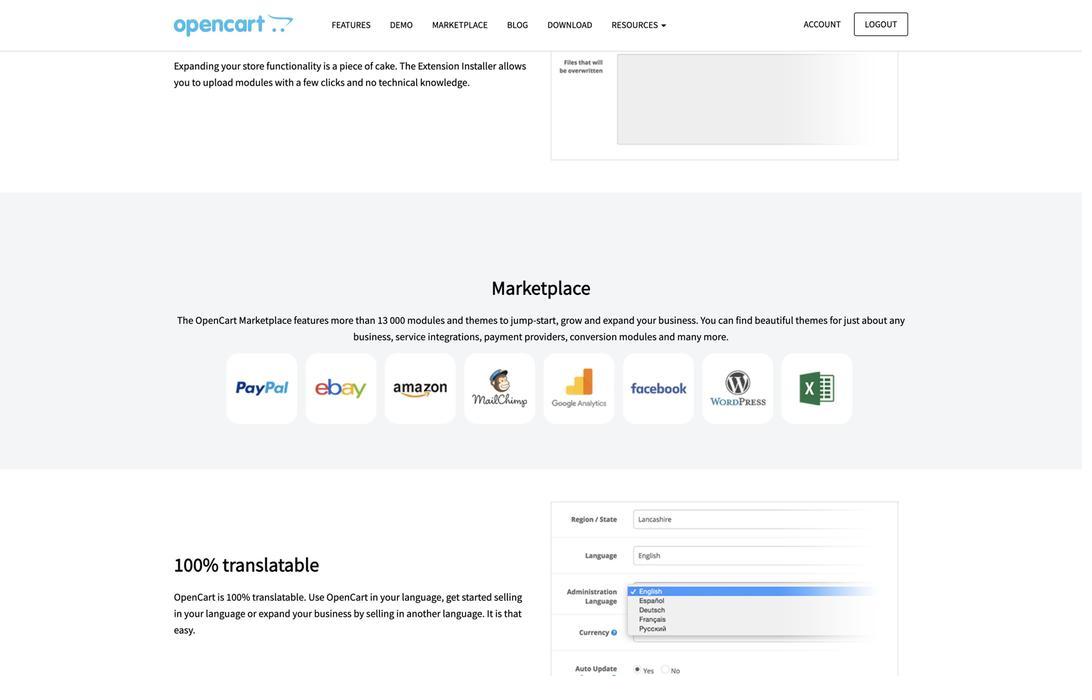 Task type: vqa. For each thing, say whether or not it's contained in the screenshot.
Marketplace to the middle
yes



Task type: describe. For each thing, give the bounding box(es) containing it.
features link
[[322, 14, 380, 36]]

more.
[[704, 330, 729, 343]]

13
[[378, 314, 388, 327]]

your left language, on the left of the page
[[380, 591, 400, 604]]

that
[[504, 607, 522, 620]]

blog
[[507, 19, 528, 31]]

resources link
[[602, 14, 676, 36]]

business,
[[353, 330, 393, 343]]

service
[[395, 330, 426, 343]]

mailchimp image
[[464, 353, 535, 424]]

features
[[332, 19, 371, 31]]

1 horizontal spatial marketplace
[[432, 19, 488, 31]]

amazon image
[[385, 353, 456, 424]]

1 themes from the left
[[465, 314, 498, 327]]

find
[[736, 314, 753, 327]]

account
[[804, 18, 841, 30]]

just
[[844, 314, 860, 327]]

the inside "expanding your store functionality is a piece of cake. the extension installer allows you to upload modules with a few clicks and no technical knowledge."
[[400, 60, 416, 72]]

2 themes from the left
[[796, 314, 828, 327]]

1 horizontal spatial modules
[[407, 314, 445, 327]]

beautiful
[[755, 314, 794, 327]]

demo link
[[380, 14, 423, 36]]

any
[[889, 314, 905, 327]]

marketplace link
[[423, 14, 497, 36]]

blog link
[[497, 14, 538, 36]]

grow
[[561, 314, 582, 327]]

2 horizontal spatial modules
[[619, 330, 657, 343]]

0 horizontal spatial selling
[[366, 607, 394, 620]]

payment
[[484, 330, 522, 343]]

2 vertical spatial is
[[495, 607, 502, 620]]

business
[[314, 607, 352, 620]]

technical
[[379, 76, 418, 89]]

store
[[243, 60, 264, 72]]

upload
[[203, 76, 233, 89]]

paypal image
[[226, 353, 297, 424]]

2 horizontal spatial in
[[396, 607, 405, 620]]

jump-
[[511, 314, 536, 327]]

features
[[294, 314, 329, 327]]

by
[[354, 607, 364, 620]]

with
[[275, 76, 294, 89]]

opencart is 100% translatable. use opencart in your language, get started selling in your language or expand your business by selling in another language. it is that easy.
[[174, 591, 522, 637]]

opencart - features image
[[174, 14, 293, 37]]

installer
[[256, 21, 321, 45]]

cake.
[[375, 60, 398, 72]]

to inside the opencart marketplace features more than 13 000 modules and themes to jump-start, grow and expand your business. you can find beautiful themes for just about any business, service integrations, payment providers, conversion modules and many more.
[[500, 314, 509, 327]]

and down business.
[[659, 330, 675, 343]]

0 horizontal spatial 100%
[[174, 553, 219, 577]]

your inside the opencart marketplace features more than 13 000 modules and themes to jump-start, grow and expand your business. you can find beautiful themes for just about any business, service integrations, payment providers, conversion modules and many more.
[[637, 314, 656, 327]]

1 vertical spatial is
[[217, 591, 224, 604]]

logout
[[865, 18, 897, 30]]

easy.
[[174, 624, 195, 637]]

0 horizontal spatial extension
[[174, 21, 252, 45]]

logout link
[[854, 13, 908, 36]]

0 horizontal spatial in
[[174, 607, 182, 620]]

1 horizontal spatial in
[[370, 591, 378, 604]]

clicks
[[321, 76, 345, 89]]

extension inside "expanding your store functionality is a piece of cake. the extension installer allows you to upload modules with a few clicks and no technical knowledge."
[[418, 60, 460, 72]]



Task type: locate. For each thing, give the bounding box(es) containing it.
your up the upload at the top left of the page
[[221, 60, 241, 72]]

modules up service
[[407, 314, 445, 327]]

knowledge.
[[420, 76, 470, 89]]

0 vertical spatial extension
[[174, 21, 252, 45]]

no
[[365, 76, 377, 89]]

you
[[174, 76, 190, 89]]

download
[[547, 19, 592, 31]]

a left piece
[[332, 60, 337, 72]]

is up clicks at the top left of page
[[323, 60, 330, 72]]

facebook image
[[623, 353, 694, 424]]

word press image
[[702, 353, 773, 424]]

1 horizontal spatial a
[[332, 60, 337, 72]]

in left language, on the left of the page
[[370, 591, 378, 604]]

extension
[[174, 21, 252, 45], [418, 60, 460, 72]]

installer
[[462, 60, 496, 72]]

more
[[331, 314, 354, 327]]

or
[[247, 607, 257, 620]]

1 horizontal spatial selling
[[494, 591, 522, 604]]

integrations,
[[428, 330, 482, 343]]

100% translatable
[[174, 553, 319, 577]]

is
[[323, 60, 330, 72], [217, 591, 224, 604], [495, 607, 502, 620]]

1 vertical spatial selling
[[366, 607, 394, 620]]

expanding
[[174, 60, 219, 72]]

excel image
[[782, 353, 853, 424]]

000
[[390, 314, 405, 327]]

translatable.
[[252, 591, 306, 604]]

extension up knowledge.
[[418, 60, 460, 72]]

marketplace left features
[[239, 314, 292, 327]]

it
[[487, 607, 493, 620]]

0 vertical spatial modules
[[235, 76, 273, 89]]

to up payment
[[500, 314, 509, 327]]

the opencart marketplace features more than 13 000 modules and themes to jump-start, grow and expand your business. you can find beautiful themes for just about any business, service integrations, payment providers, conversion modules and many more.
[[177, 314, 905, 343]]

to right you
[[192, 76, 201, 89]]

2 vertical spatial marketplace
[[239, 314, 292, 327]]

for
[[830, 314, 842, 327]]

is right it
[[495, 607, 502, 620]]

opencart inside the opencart marketplace features more than 13 000 modules and themes to jump-start, grow and expand your business. you can find beautiful themes for just about any business, service integrations, payment providers, conversion modules and many more.
[[195, 314, 237, 327]]

0 horizontal spatial expand
[[259, 607, 290, 620]]

your inside "expanding your store functionality is a piece of cake. the extension installer allows you to upload modules with a few clicks and no technical knowledge."
[[221, 60, 241, 72]]

1 vertical spatial 100%
[[226, 591, 250, 604]]

started
[[462, 591, 492, 604]]

1 horizontal spatial extension
[[418, 60, 460, 72]]

themes left for
[[796, 314, 828, 327]]

modules right conversion
[[619, 330, 657, 343]]

conversion
[[570, 330, 617, 343]]

expand down translatable.
[[259, 607, 290, 620]]

0 horizontal spatial is
[[217, 591, 224, 604]]

extension installer
[[174, 21, 321, 45]]

language.
[[443, 607, 485, 620]]

1 vertical spatial the
[[177, 314, 193, 327]]

selling up that
[[494, 591, 522, 604]]

0 vertical spatial the
[[400, 60, 416, 72]]

the inside the opencart marketplace features more than 13 000 modules and themes to jump-start, grow and expand your business. you can find beautiful themes for just about any business, service integrations, payment providers, conversion modules and many more.
[[177, 314, 193, 327]]

1 horizontal spatial is
[[323, 60, 330, 72]]

modules
[[235, 76, 273, 89], [407, 314, 445, 327], [619, 330, 657, 343]]

marketplace up start,
[[492, 276, 591, 300]]

and up integrations, at the left of the page
[[447, 314, 463, 327]]

business.
[[658, 314, 699, 327]]

piece
[[339, 60, 362, 72]]

about
[[862, 314, 887, 327]]

0 vertical spatial to
[[192, 76, 201, 89]]

in
[[370, 591, 378, 604], [174, 607, 182, 620], [396, 607, 405, 620]]

1 horizontal spatial themes
[[796, 314, 828, 327]]

can
[[718, 314, 734, 327]]

ebay image
[[306, 353, 376, 424]]

marketplace inside the opencart marketplace features more than 13 000 modules and themes to jump-start, grow and expand your business. you can find beautiful themes for just about any business, service integrations, payment providers, conversion modules and many more.
[[239, 314, 292, 327]]

1 vertical spatial modules
[[407, 314, 445, 327]]

0 horizontal spatial to
[[192, 76, 201, 89]]

get
[[446, 591, 460, 604]]

1 vertical spatial expand
[[259, 607, 290, 620]]

0 horizontal spatial a
[[296, 76, 301, 89]]

expand inside opencart is 100% translatable. use opencart in your language, get started selling in your language or expand your business by selling in another language. it is that easy.
[[259, 607, 290, 620]]

to inside "expanding your store functionality is a piece of cake. the extension installer allows you to upload modules with a few clicks and no technical knowledge."
[[192, 76, 201, 89]]

another
[[407, 607, 441, 620]]

1 horizontal spatial the
[[400, 60, 416, 72]]

demo
[[390, 19, 413, 31]]

of
[[364, 60, 373, 72]]

is up the language
[[217, 591, 224, 604]]

0 vertical spatial expand
[[603, 314, 635, 327]]

100% inside opencart is 100% translatable. use opencart in your language, get started selling in your language or expand your business by selling in another language. it is that easy.
[[226, 591, 250, 604]]

translatable
[[223, 553, 319, 577]]

and
[[347, 76, 363, 89], [447, 314, 463, 327], [584, 314, 601, 327], [659, 330, 675, 343]]

expand inside the opencart marketplace features more than 13 000 modules and themes to jump-start, grow and expand your business. you can find beautiful themes for just about any business, service integrations, payment providers, conversion modules and many more.
[[603, 314, 635, 327]]

the
[[400, 60, 416, 72], [177, 314, 193, 327]]

1 vertical spatial marketplace
[[492, 276, 591, 300]]

functionality
[[266, 60, 321, 72]]

1 horizontal spatial expand
[[603, 314, 635, 327]]

0 vertical spatial is
[[323, 60, 330, 72]]

expanding your store functionality is a piece of cake. the extension installer allows you to upload modules with a few clicks and no technical knowledge.
[[174, 60, 526, 89]]

1 horizontal spatial 100%
[[226, 591, 250, 604]]

and up conversion
[[584, 314, 601, 327]]

0 vertical spatial 100%
[[174, 553, 219, 577]]

and left "no"
[[347, 76, 363, 89]]

language
[[206, 607, 245, 620]]

start,
[[536, 314, 559, 327]]

expand for 100% translatable
[[259, 607, 290, 620]]

expand
[[603, 314, 635, 327], [259, 607, 290, 620]]

account link
[[793, 13, 852, 36]]

extension installer image
[[551, 0, 899, 160]]

themes
[[465, 314, 498, 327], [796, 314, 828, 327]]

than
[[356, 314, 375, 327]]

1 vertical spatial to
[[500, 314, 509, 327]]

0 horizontal spatial marketplace
[[239, 314, 292, 327]]

marketplace up installer
[[432, 19, 488, 31]]

modules down 'store'
[[235, 76, 273, 89]]

providers,
[[524, 330, 568, 343]]

100% translatable image
[[551, 502, 899, 676]]

expand for marketplace
[[603, 314, 635, 327]]

marketplace
[[432, 19, 488, 31], [492, 276, 591, 300], [239, 314, 292, 327]]

many
[[677, 330, 701, 343]]

0 vertical spatial marketplace
[[432, 19, 488, 31]]

language,
[[402, 591, 444, 604]]

few
[[303, 76, 319, 89]]

and inside "expanding your store functionality is a piece of cake. the extension installer allows you to upload modules with a few clicks and no technical knowledge."
[[347, 76, 363, 89]]

1 vertical spatial a
[[296, 76, 301, 89]]

2 vertical spatial modules
[[619, 330, 657, 343]]

expand up conversion
[[603, 314, 635, 327]]

1 horizontal spatial to
[[500, 314, 509, 327]]

0 horizontal spatial modules
[[235, 76, 273, 89]]

to
[[192, 76, 201, 89], [500, 314, 509, 327]]

2 horizontal spatial marketplace
[[492, 276, 591, 300]]

2 horizontal spatial is
[[495, 607, 502, 620]]

your down 'use'
[[292, 607, 312, 620]]

resources
[[612, 19, 660, 31]]

in up easy.
[[174, 607, 182, 620]]

google analytics image
[[544, 353, 615, 424]]

0 horizontal spatial themes
[[465, 314, 498, 327]]

in left another
[[396, 607, 405, 620]]

0 vertical spatial selling
[[494, 591, 522, 604]]

a
[[332, 60, 337, 72], [296, 76, 301, 89]]

modules inside "expanding your store functionality is a piece of cake. the extension installer allows you to upload modules with a few clicks and no technical knowledge."
[[235, 76, 273, 89]]

a left 'few'
[[296, 76, 301, 89]]

1 vertical spatial extension
[[418, 60, 460, 72]]

0 vertical spatial a
[[332, 60, 337, 72]]

0 horizontal spatial the
[[177, 314, 193, 327]]

your
[[221, 60, 241, 72], [637, 314, 656, 327], [380, 591, 400, 604], [184, 607, 204, 620], [292, 607, 312, 620]]

100%
[[174, 553, 219, 577], [226, 591, 250, 604]]

download link
[[538, 14, 602, 36]]

extension up expanding
[[174, 21, 252, 45]]

your up easy.
[[184, 607, 204, 620]]

opencart
[[195, 314, 237, 327], [174, 591, 215, 604], [327, 591, 368, 604]]

selling
[[494, 591, 522, 604], [366, 607, 394, 620]]

use
[[308, 591, 324, 604]]

your left business.
[[637, 314, 656, 327]]

you
[[701, 314, 716, 327]]

allows
[[498, 60, 526, 72]]

is inside "expanding your store functionality is a piece of cake. the extension installer allows you to upload modules with a few clicks and no technical knowledge."
[[323, 60, 330, 72]]

themes up payment
[[465, 314, 498, 327]]

selling right "by"
[[366, 607, 394, 620]]



